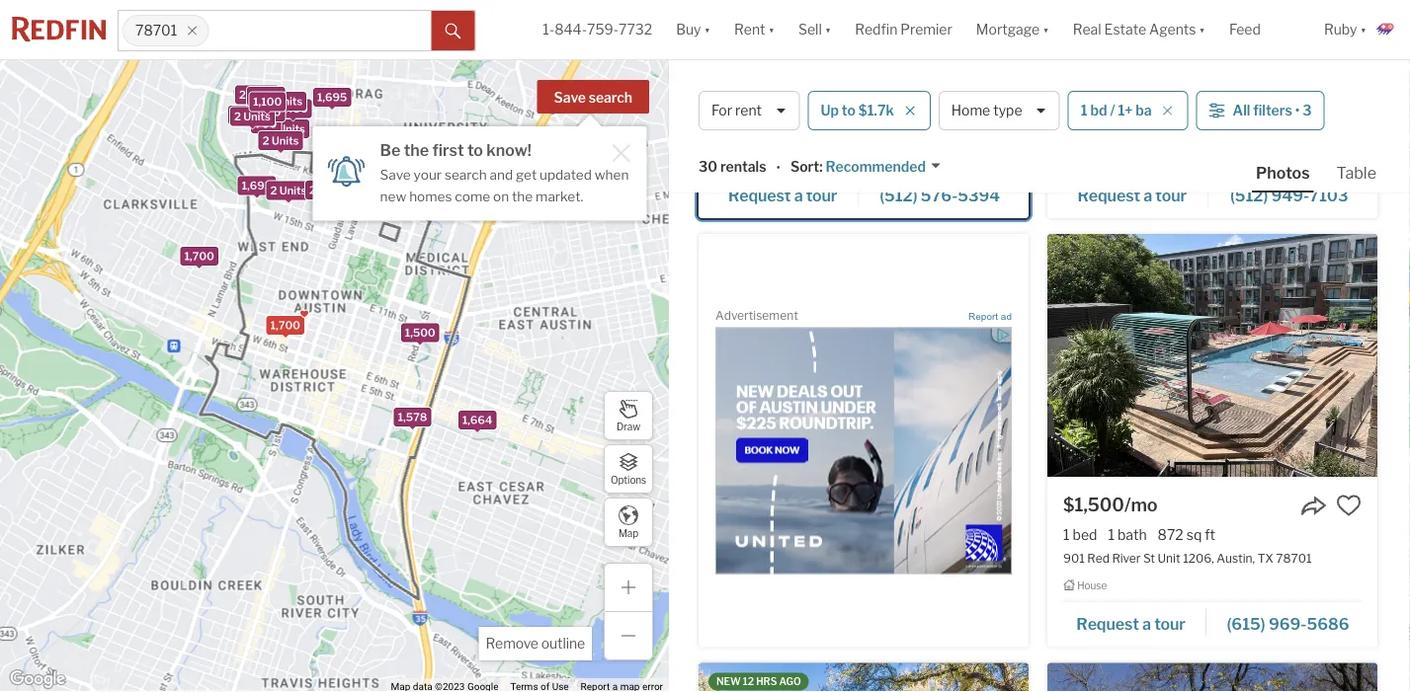 Task type: locate. For each thing, give the bounding box(es) containing it.
1-844-759-7732
[[543, 21, 653, 38]]

1 vertical spatial to
[[467, 140, 483, 160]]

sell ▾ button
[[787, 0, 843, 59]]

remove up to $1.7k image
[[904, 105, 916, 117]]

outline
[[541, 636, 585, 653]]

1 vertical spatial /mo
[[1125, 494, 1158, 516]]

0 vertical spatial 1,450
[[278, 102, 308, 115]]

search down 759-
[[589, 89, 633, 106]]

tx up (615) 969-5686 link
[[1258, 552, 1274, 566]]

1 vertical spatial the
[[512, 188, 533, 204]]

photo of 505 w 7th st #106, austin, tx 78701 image
[[699, 0, 1029, 47]]

buy ▾ button
[[676, 0, 711, 59]]

505
[[715, 122, 738, 137]]

1 horizontal spatial 1,700
[[270, 319, 300, 332]]

user photo image
[[1375, 18, 1399, 42]]

• inside button
[[1296, 102, 1300, 119]]

rent right buy ▾
[[734, 21, 765, 38]]

1 bed for 615 sq ft
[[715, 97, 749, 114]]

1 bed up 1800
[[1064, 97, 1098, 114]]

up
[[821, 102, 839, 119]]

request a tour button
[[715, 179, 859, 208], [1064, 179, 1209, 208], [1064, 608, 1207, 638]]

a
[[794, 186, 803, 205], [1144, 186, 1153, 205], [1143, 615, 1151, 635]]

rent right for
[[935, 80, 986, 106]]

house
[[1077, 580, 1107, 592]]

st for river
[[1144, 552, 1155, 566]]

4 ▾ from the left
[[1043, 21, 1049, 38]]

map button
[[604, 498, 653, 548]]

to
[[842, 102, 856, 119], [467, 140, 483, 160]]

1 horizontal spatial •
[[1296, 102, 1300, 119]]

▾ inside mortgage ▾ dropdown button
[[1043, 21, 1049, 38]]

1 horizontal spatial search
[[589, 89, 633, 106]]

872
[[1158, 527, 1184, 543]]

market.
[[536, 188, 583, 204]]

request down lavaca
[[1078, 186, 1141, 205]]

austin, for #106,
[[825, 122, 864, 137]]

▾ right mortgage
[[1043, 21, 1049, 38]]

0 horizontal spatial 1,450
[[278, 102, 308, 115]]

a down sort on the right top
[[794, 186, 803, 205]]

save up "new"
[[380, 167, 411, 183]]

and
[[490, 167, 513, 183]]

1 bd / 1+ ba button
[[1068, 91, 1189, 130]]

1800 lavaca st apt 203, austin, tx 78701
[[1064, 122, 1298, 137]]

bath for 872
[[1118, 527, 1147, 543]]

mortgage ▾ button
[[976, 0, 1049, 59]]

0 vertical spatial search
[[589, 89, 633, 106]]

remove outline
[[486, 636, 585, 653]]

1,500
[[405, 327, 436, 340]]

0 horizontal spatial /mo
[[775, 64, 808, 86]]

1 horizontal spatial the
[[512, 188, 533, 204]]

• left sort on the right top
[[776, 160, 781, 177]]

1 ▾ from the left
[[704, 21, 711, 38]]

1 vertical spatial 1,700
[[270, 319, 300, 332]]

949-
[[1272, 186, 1310, 205]]

700
[[255, 117, 277, 130]]

a for (512) 576-5394
[[794, 186, 803, 205]]

1,450 right "1,425"
[[278, 102, 308, 115]]

5 ▾ from the left
[[1199, 21, 1206, 38]]

request for (512) 949-7103
[[1078, 186, 1141, 205]]

203,
[[1175, 122, 1201, 137]]

sell
[[799, 21, 822, 38]]

1 inside button
[[1081, 102, 1088, 119]]

0 vertical spatial •
[[1296, 102, 1300, 119]]

remove 1 bd / 1+ ba image
[[1162, 105, 1174, 117]]

ad
[[1001, 311, 1012, 322]]

st right 7th
[[777, 122, 789, 137]]

new 12 hrs ago
[[717, 677, 801, 688]]

1 vertical spatial 1,450
[[352, 180, 382, 193]]

▾ inside buy ▾ dropdown button
[[704, 21, 711, 38]]

buy ▾ button
[[664, 0, 723, 59]]

• inside 30 rentals •
[[776, 160, 781, 177]]

1 bed up 901
[[1064, 527, 1098, 543]]

for
[[901, 80, 931, 106]]

tour for (512) 576-5394
[[806, 186, 838, 205]]

0 vertical spatial /mo
[[775, 64, 808, 86]]

▾ for sell ▾
[[825, 21, 831, 38]]

▾ inside rent ▾ dropdown button
[[768, 21, 775, 38]]

1 vertical spatial rent
[[935, 80, 986, 106]]

bath right /
[[1118, 97, 1147, 114]]

78701 up (615) 969-5686 link
[[1276, 552, 1312, 566]]

1 up 7th
[[760, 97, 766, 114]]

1,695 up 1,299
[[317, 91, 347, 104]]

be the first to know! dialog
[[313, 115, 647, 221]]

all filters • 3 button
[[1196, 91, 1325, 130]]

when
[[595, 167, 629, 183]]

12
[[743, 677, 754, 688]]

request a tour for (512) 949-7103
[[1078, 186, 1187, 205]]

photo of 1800 lavaca st apt 203, austin, tx 78701 image
[[1048, 0, 1378, 47]]

0 horizontal spatial 1,700
[[184, 250, 214, 263]]

recommended button
[[823, 158, 942, 177]]

mortgage
[[976, 21, 1040, 38]]

tx for 1800 lavaca st apt 203, austin, tx 78701
[[1244, 122, 1260, 137]]

0 horizontal spatial (512)
[[880, 186, 918, 205]]

/mo down sell
[[775, 64, 808, 86]]

▾
[[704, 21, 711, 38], [768, 21, 775, 38], [825, 21, 831, 38], [1043, 21, 1049, 38], [1199, 21, 1206, 38], [1361, 21, 1367, 38]]

austin, right the 1206,
[[1217, 552, 1255, 566]]

78701
[[135, 22, 177, 39], [699, 80, 766, 106], [884, 122, 920, 137], [1262, 122, 1298, 137], [1276, 552, 1312, 566]]

•
[[1296, 102, 1300, 119], [776, 160, 781, 177]]

request a tour for (615) 969-5686
[[1077, 615, 1186, 635]]

78701 down filters
[[1262, 122, 1298, 137]]

1,450
[[278, 102, 308, 115], [352, 180, 382, 193]]

real estate agents ▾ link
[[1073, 0, 1206, 59]]

bed
[[724, 97, 749, 114], [1073, 97, 1098, 114], [1073, 527, 1098, 543]]

search inside save your search and get updated when new homes come on the market.
[[445, 167, 487, 183]]

1,299
[[318, 150, 348, 163]]

request down house on the bottom right of page
[[1077, 615, 1139, 635]]

request a tour button for (512) 949-7103
[[1064, 179, 1209, 208]]

table
[[1337, 163, 1377, 182]]

0 horizontal spatial •
[[776, 160, 781, 177]]

▾ right buy
[[704, 21, 711, 38]]

buy
[[676, 21, 701, 38]]

1 (512) from the left
[[880, 186, 918, 205]]

submit search image
[[445, 23, 461, 39]]

2 (512) from the left
[[1230, 186, 1268, 205]]

sq for 608
[[1189, 97, 1204, 114]]

/mo up 872
[[1125, 494, 1158, 516]]

the right be
[[404, 140, 429, 160]]

(512) down the photos
[[1230, 186, 1268, 205]]

home type
[[952, 102, 1023, 119]]

request a tour down house on the bottom right of page
[[1077, 615, 1186, 635]]

▾ right ruby
[[1361, 21, 1367, 38]]

a down apt
[[1144, 186, 1153, 205]]

▾ right agents
[[1199, 21, 1206, 38]]

to right first
[[467, 140, 483, 160]]

draw button
[[604, 391, 653, 441]]

units
[[248, 89, 275, 101], [275, 95, 303, 108], [243, 110, 271, 123], [278, 123, 305, 136], [272, 135, 299, 147], [318, 184, 346, 197], [279, 184, 307, 197]]

tour down unit
[[1155, 615, 1186, 635]]

google image
[[5, 667, 70, 693]]

bed up 901
[[1073, 527, 1098, 543]]

1 bed for 608 sq ft
[[1064, 97, 1098, 114]]

(512) down recommended button
[[880, 186, 918, 205]]

1 vertical spatial save
[[380, 167, 411, 183]]

(512) 576-5394
[[880, 186, 1000, 205]]

2 units
[[239, 89, 275, 101], [266, 95, 303, 108], [234, 110, 271, 123], [269, 123, 305, 136], [263, 135, 299, 147], [309, 184, 346, 197], [270, 184, 307, 197]]

1,450 down be
[[352, 180, 382, 193]]

bath for 608
[[1118, 97, 1147, 114]]

0 horizontal spatial search
[[445, 167, 487, 183]]

2
[[239, 89, 246, 101], [266, 95, 273, 108], [234, 110, 241, 123], [269, 123, 276, 136], [263, 135, 269, 147], [309, 184, 316, 197], [270, 184, 277, 197]]

2 units down 700
[[263, 135, 299, 147]]

to right up
[[842, 102, 856, 119]]

bed up 1800
[[1073, 97, 1098, 114]]

st left unit
[[1144, 552, 1155, 566]]

st left apt
[[1138, 122, 1150, 137]]

7th
[[756, 122, 774, 137]]

units down 1,299
[[318, 184, 346, 197]]

1 bed up '505'
[[715, 97, 749, 114]]

feed button
[[1218, 0, 1312, 59]]

units left 1,395
[[279, 184, 307, 197]]

a down 901 red river st unit 1206, austin, tx 78701
[[1143, 615, 1151, 635]]

come
[[455, 188, 490, 204]]

real
[[1073, 21, 1102, 38]]

tx down $1.7k
[[866, 122, 882, 137]]

units right 700
[[278, 123, 305, 136]]

• for filters
[[1296, 102, 1300, 119]]

premier
[[901, 21, 953, 38]]

0 horizontal spatial to
[[467, 140, 483, 160]]

5686
[[1307, 615, 1350, 635]]

rent ▾
[[734, 21, 775, 38]]

1,100
[[253, 96, 282, 108]]

request a tour button down sort on the right top
[[715, 179, 859, 208]]

1 vertical spatial 1,695
[[242, 179, 272, 192]]

1+
[[1118, 102, 1133, 119]]

request a tour button down house on the bottom right of page
[[1064, 608, 1207, 638]]

remove outline button
[[479, 628, 592, 661]]

redfin premier
[[855, 21, 953, 38]]

report
[[969, 311, 998, 322]]

a for (615) 969-5686
[[1143, 615, 1151, 635]]

0 horizontal spatial save
[[380, 167, 411, 183]]

bed up '505'
[[724, 97, 749, 114]]

request a tour button down lavaca
[[1064, 179, 1209, 208]]

request a tour button for (615) 969-5686
[[1064, 608, 1207, 638]]

2 units down 1,350 at top left
[[269, 123, 305, 136]]

2 units up 1,350 at top left
[[239, 89, 275, 101]]

1206,
[[1183, 552, 1214, 566]]

photo of 1509 shoal creek blvd unit c, austin, tx 78701 image
[[699, 664, 1029, 693]]

0 vertical spatial to
[[842, 102, 856, 119]]

/
[[1110, 102, 1115, 119]]

tx down all
[[1244, 122, 1260, 137]]

0 vertical spatial save
[[554, 89, 586, 106]]

• left 3
[[1296, 102, 1300, 119]]

save inside button
[[554, 89, 586, 106]]

bath for 615
[[769, 97, 798, 114]]

1 vertical spatial search
[[445, 167, 487, 183]]

1 horizontal spatial to
[[842, 102, 856, 119]]

0 vertical spatial the
[[404, 140, 429, 160]]

78701 left remove 78701 icon
[[135, 22, 177, 39]]

6 ▾ from the left
[[1361, 21, 1367, 38]]

1 left bd
[[1081, 102, 1088, 119]]

▾ inside sell ▾ dropdown button
[[825, 21, 831, 38]]

request a tour down lavaca
[[1078, 186, 1187, 205]]

austin, down all
[[1203, 122, 1241, 137]]

ft
[[855, 97, 866, 114], [1207, 97, 1218, 114], [1205, 527, 1216, 543]]

$1.7k
[[859, 102, 894, 119]]

(615) 969-5686
[[1227, 615, 1350, 635]]

2 ▾ from the left
[[768, 21, 775, 38]]

1,700
[[184, 250, 214, 263], [270, 319, 300, 332]]

$1,500
[[1064, 494, 1125, 516]]

search
[[589, 89, 633, 106], [445, 167, 487, 183]]

units up 1,350 at top left
[[248, 89, 275, 101]]

redfin
[[855, 21, 898, 38]]

ft for 608 sq ft
[[1207, 97, 1218, 114]]

▾ left sell
[[768, 21, 775, 38]]

7103
[[1310, 186, 1349, 205]]

1 horizontal spatial save
[[554, 89, 586, 106]]

austin, down up to $1.7k
[[825, 122, 864, 137]]

bed for 615
[[724, 97, 749, 114]]

save inside save your search and get updated when new homes come on the market.
[[380, 167, 411, 183]]

save for save search
[[554, 89, 586, 106]]

request a tour down sort on the right top
[[728, 186, 838, 205]]

save down 844-
[[554, 89, 586, 106]]

bath up river
[[1118, 527, 1147, 543]]

1,695 down 700
[[242, 179, 272, 192]]

austin,
[[825, 122, 864, 137], [1203, 122, 1241, 137], [1217, 552, 1255, 566]]

to inside dialog
[[467, 140, 483, 160]]

tour for (615) 969-5686
[[1155, 615, 1186, 635]]

0 vertical spatial rent
[[734, 21, 765, 38]]

request
[[728, 186, 791, 205], [1078, 186, 1141, 205], [1077, 615, 1139, 635]]

1 vertical spatial •
[[776, 160, 781, 177]]

bath up 7th
[[769, 97, 798, 114]]

1 bath
[[760, 97, 798, 114], [1108, 97, 1147, 114], [1108, 527, 1147, 543]]

save search button
[[537, 80, 649, 114]]

2 units up 700
[[266, 95, 303, 108]]

tour down :
[[806, 186, 838, 205]]

1 horizontal spatial (512)
[[1230, 186, 1268, 205]]

576-
[[921, 186, 958, 205]]

▾ right sell
[[825, 21, 831, 38]]

(615)
[[1227, 615, 1266, 635]]

tour down apt
[[1156, 186, 1187, 205]]

request down rentals
[[728, 186, 791, 205]]

ruby ▾
[[1324, 21, 1367, 38]]

austin, for 203,
[[1203, 122, 1241, 137]]

0 horizontal spatial rent
[[734, 21, 765, 38]]

the right on
[[512, 188, 533, 204]]

0 vertical spatial 1,700
[[184, 250, 214, 263]]

None search field
[[209, 11, 431, 50]]

1 horizontal spatial 1,695
[[317, 91, 347, 104]]

sell ▾
[[799, 21, 831, 38]]

save for save your search and get updated when new homes come on the market.
[[380, 167, 411, 183]]

the
[[404, 140, 429, 160], [512, 188, 533, 204]]

table button
[[1333, 162, 1381, 191]]

3 ▾ from the left
[[825, 21, 831, 38]]

• for rentals
[[776, 160, 781, 177]]

search up the come
[[445, 167, 487, 183]]

0 horizontal spatial 1,695
[[242, 179, 272, 192]]



Task type: describe. For each thing, give the bounding box(es) containing it.
3
[[1303, 102, 1312, 119]]

up to $1.7k
[[821, 102, 894, 119]]

872 sq ft
[[1158, 527, 1216, 543]]

apartments
[[771, 80, 896, 106]]

search inside button
[[589, 89, 633, 106]]

remove
[[486, 636, 539, 653]]

1,395
[[336, 176, 366, 189]]

report ad button
[[969, 311, 1012, 327]]

units down 1,100
[[243, 110, 271, 123]]

recommended
[[826, 159, 926, 175]]

tour for (512) 949-7103
[[1156, 186, 1187, 205]]

1 horizontal spatial rent
[[935, 80, 986, 106]]

map
[[619, 528, 639, 540]]

a for (512) 949-7103
[[1144, 186, 1153, 205]]

1 up 901
[[1064, 527, 1070, 543]]

ago
[[779, 677, 801, 688]]

(512) for (512) 949-7103
[[1230, 186, 1268, 205]]

ad region
[[716, 328, 1012, 575]]

request for (615) 969-5686
[[1077, 615, 1139, 635]]

units up 700
[[275, 95, 303, 108]]

updated
[[540, 167, 592, 183]]

request for (512) 576-5394
[[728, 186, 791, 205]]

901 red river st unit 1206, austin, tx 78701
[[1064, 552, 1312, 566]]

the inside save your search and get updated when new homes come on the market.
[[512, 188, 533, 204]]

1 up '505'
[[715, 97, 721, 114]]

bd
[[1091, 102, 1108, 119]]

0 horizontal spatial the
[[404, 140, 429, 160]]

▾ inside 'real estate agents ▾' link
[[1199, 21, 1206, 38]]

your
[[414, 167, 442, 183]]

1 bd / 1+ ba
[[1081, 102, 1152, 119]]

615
[[809, 97, 834, 114]]

ba
[[1136, 102, 1152, 119]]

(512) 949-7103 link
[[1209, 177, 1362, 210]]

1 horizontal spatial 1,450
[[352, 180, 382, 193]]

favorite button checkbox
[[1336, 493, 1362, 519]]

1 bath for 608 sq ft
[[1108, 97, 1147, 114]]

1-
[[543, 21, 555, 38]]

:
[[820, 159, 823, 175]]

for
[[712, 102, 732, 119]]

unit
[[1158, 552, 1181, 566]]

new
[[717, 677, 741, 688]]

608
[[1158, 97, 1186, 114]]

1 up 1800
[[1064, 97, 1070, 114]]

rent inside dropdown button
[[734, 21, 765, 38]]

home
[[952, 102, 991, 119]]

for rent button
[[699, 91, 800, 130]]

photo of 1600 west ave unit 23, austin, tx 78701 image
[[1048, 664, 1378, 693]]

type
[[994, 102, 1023, 119]]

5394
[[958, 186, 1000, 205]]

photos button
[[1252, 162, 1333, 193]]

homes
[[409, 188, 452, 204]]

1 bed for 872 sq ft
[[1064, 527, 1098, 543]]

▾ for mortgage ▾
[[1043, 21, 1049, 38]]

mortgage ▾
[[976, 21, 1049, 38]]

be
[[380, 140, 401, 160]]

1,200
[[251, 90, 281, 103]]

1 up red
[[1108, 527, 1115, 543]]

1,350
[[251, 106, 281, 119]]

tx for 505 w 7th st #106, austin, tx 78701
[[866, 122, 882, 137]]

lavaca
[[1096, 122, 1135, 137]]

▾ for rent ▾
[[768, 21, 775, 38]]

78701 apartments for rent
[[699, 80, 986, 106]]

1-844-759-7732 link
[[543, 21, 653, 38]]

photo of 901 red river st unit 1206, austin, tx 78701 image
[[1048, 234, 1378, 477]]

units down 700
[[272, 135, 299, 147]]

all filters • 3
[[1233, 102, 1312, 119]]

remove 78701 image
[[186, 25, 198, 37]]

(512) 949-7103
[[1230, 186, 1349, 205]]

1 bath for 615 sq ft
[[760, 97, 798, 114]]

feed
[[1229, 21, 1261, 38]]

1 horizontal spatial /mo
[[1125, 494, 1158, 516]]

(512) for (512) 576-5394
[[880, 186, 918, 205]]

favorite button image
[[1336, 493, 1362, 519]]

rent ▾ button
[[723, 0, 787, 59]]

save your search and get updated when new homes come on the market.
[[380, 167, 629, 204]]

615 sq ft
[[809, 97, 866, 114]]

78701 down remove up to $1.7k icon
[[884, 122, 920, 137]]

mortgage ▾ button
[[964, 0, 1061, 59]]

ruby
[[1324, 21, 1358, 38]]

sort
[[791, 159, 820, 175]]

river
[[1112, 552, 1141, 566]]

$1,500 /mo
[[1064, 494, 1158, 516]]

7732
[[619, 21, 653, 38]]

estate
[[1105, 21, 1147, 38]]

ft for 615 sq ft
[[855, 97, 866, 114]]

1,664
[[462, 414, 492, 427]]

1 bath for 872 sq ft
[[1108, 527, 1147, 543]]

30
[[699, 159, 718, 175]]

505 w 7th st #106, austin, tx 78701
[[715, 122, 920, 137]]

first
[[432, 140, 464, 160]]

to inside button
[[842, 102, 856, 119]]

options button
[[604, 445, 653, 494]]

1,578
[[398, 411, 427, 424]]

advertisement
[[716, 308, 798, 323]]

filters
[[1254, 102, 1293, 119]]

▾ for buy ▾
[[704, 21, 711, 38]]

st for 7th
[[777, 122, 789, 137]]

hrs
[[756, 677, 777, 688]]

rentals
[[720, 159, 767, 175]]

901
[[1064, 552, 1085, 566]]

for rent
[[712, 102, 762, 119]]

78701 up '505'
[[699, 80, 766, 106]]

2 units down 1,299
[[309, 184, 346, 197]]

1800
[[1064, 122, 1093, 137]]

bed for 608
[[1073, 97, 1098, 114]]

request a tour for (512) 576-5394
[[728, 186, 838, 205]]

(615) 969-5686 link
[[1207, 606, 1362, 640]]

on
[[493, 188, 509, 204]]

map region
[[0, 0, 688, 693]]

30 rentals •
[[699, 159, 781, 177]]

bed for 872
[[1073, 527, 1098, 543]]

request a tour button for (512) 576-5394
[[715, 179, 859, 208]]

0 vertical spatial 1,695
[[317, 91, 347, 104]]

2 units left 1,395
[[270, 184, 307, 197]]

ft for 872 sq ft
[[1205, 527, 1216, 543]]

2 units down 1,100
[[234, 110, 271, 123]]

sell ▾ button
[[799, 0, 831, 59]]

1 right bd
[[1108, 97, 1115, 114]]

sq for 872
[[1187, 527, 1202, 543]]

know!
[[487, 140, 532, 160]]

▾ for ruby ▾
[[1361, 21, 1367, 38]]

get
[[516, 167, 537, 183]]

#106,
[[791, 122, 823, 137]]

real estate agents ▾
[[1073, 21, 1206, 38]]

draw
[[617, 421, 641, 433]]

(512) 576-5394 link
[[859, 177, 1013, 210]]

redfin premier button
[[843, 0, 964, 59]]

apt
[[1152, 122, 1173, 137]]

sq for 615
[[837, 97, 852, 114]]



Task type: vqa. For each thing, say whether or not it's contained in the screenshot.
fixed
no



